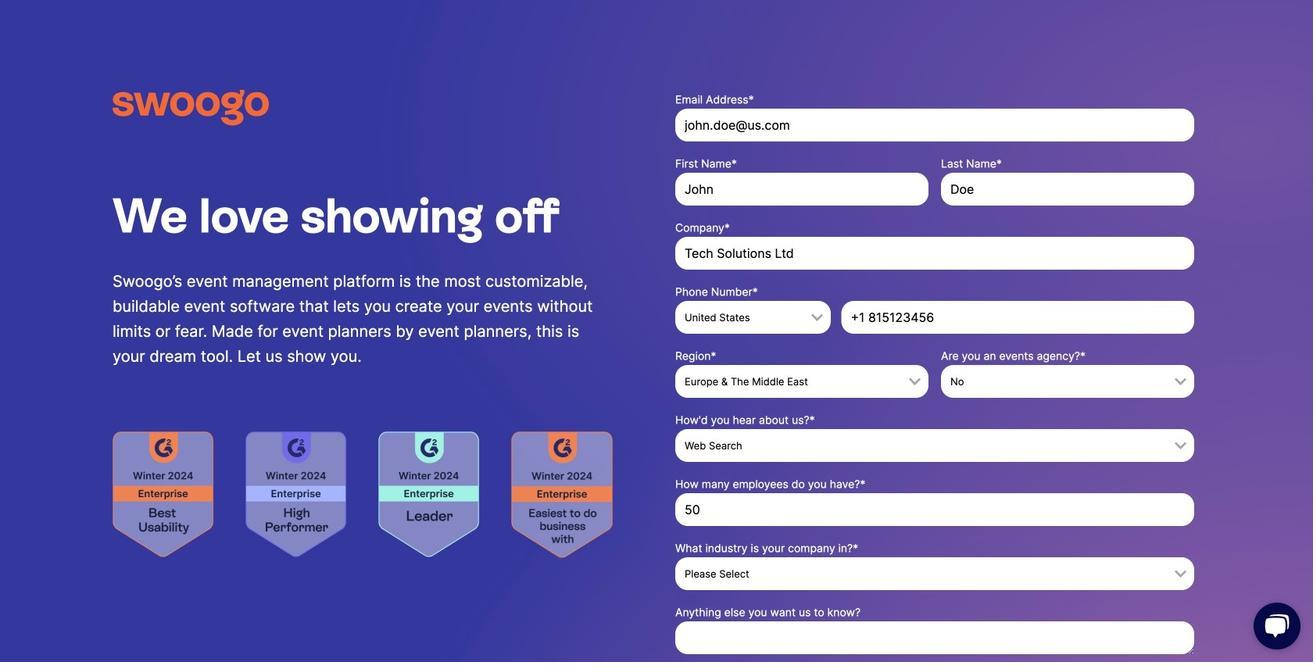 Task type: describe. For each thing, give the bounding box(es) containing it.
swoogo g2 review: enterprise high performer image
[[245, 431, 347, 557]]

chat widget region
[[1235, 587, 1313, 662]]

swoogo g2 review: enterprise leader image
[[378, 431, 480, 557]]



Task type: locate. For each thing, give the bounding box(es) containing it.
Company name text field
[[675, 237, 1195, 270]]

None text field
[[675, 173, 929, 206], [675, 622, 1195, 654], [675, 173, 929, 206], [675, 622, 1195, 654]]

None number field
[[675, 493, 1195, 526]]

None text field
[[941, 173, 1195, 206]]

dialog
[[0, 0, 1313, 662]]

None telephone field
[[842, 301, 1195, 334]]

swoogo g2 review: enterprise best usability image
[[113, 431, 214, 557]]

swoogo g2 review: enterprises say swoogo is easy to do business with image
[[511, 431, 613, 558]]

Work email address email field
[[675, 109, 1195, 142]]



